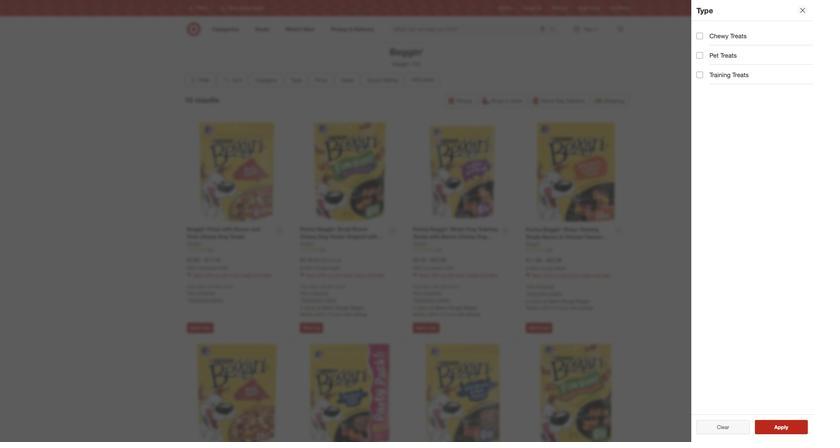 Task type: describe. For each thing, give the bounding box(es) containing it.
online for $17.79
[[218, 266, 228, 271]]

with inside purina beggin' small breed chewy dog treats original with bacon - 6oz
[[367, 234, 378, 240]]

within inside free shipping * * exclusions apply. in stock at  baton rouge siegen ready within 2 hours with pickup
[[540, 306, 552, 311]]

training treats
[[710, 71, 749, 79]]

- for purina beggin' strips training treats bacon & cheese flavors dog treats
[[543, 257, 545, 264]]

purina beggin' strips training treats bacon & cheese flavors dog treats
[[526, 227, 603, 248]]

save for purina beggin' small breed chewy dog treats original with bacon - 6oz
[[307, 273, 317, 279]]

in for purina beggin' small breed chewy dog treats original with bacon - 6oz
[[300, 306, 304, 311]]

ready inside free shipping * * exclusions apply. in stock at  baton rouge siegen ready within 2 hours with pickup
[[526, 306, 539, 311]]

only for $17.79
[[187, 285, 195, 290]]

$35 for $0.58
[[328, 285, 334, 290]]

$17.79
[[205, 257, 220, 264]]

beggin' pizza with bacon and pork chewy dog treats
[[187, 226, 260, 240]]

and for purina beggin' strips dog training treats with bacon chewy dog treats
[[480, 273, 488, 279]]

shop in store button
[[479, 94, 527, 108]]

treats up $11.69 - $20.99 at baton rouge siegen
[[538, 241, 553, 248]]

shop
[[491, 98, 504, 104]]

$3.49 for -
[[413, 257, 426, 264]]

$11.69
[[526, 257, 542, 264]]

exclusions for purina beggin' strips dog training treats with bacon chewy dog treats
[[415, 298, 436, 303]]

treats inside beggin' pizza with bacon and pork chewy dog treats
[[230, 234, 245, 240]]

save 20% on pet food, treats and litter for bacon
[[420, 273, 498, 279]]

$35 for $20.99
[[441, 285, 447, 290]]

treats up $11.69
[[526, 234, 541, 241]]

treats down pet treats
[[733, 71, 749, 79]]

beggin' inside purina beggin' small breed chewy dog treats original with bacon - 6oz
[[317, 226, 336, 233]]

20% for bacon
[[544, 274, 553, 279]]

target
[[578, 6, 589, 11]]

category
[[256, 77, 277, 83]]

cart for $3.49
[[429, 326, 437, 331]]

small
[[338, 226, 351, 233]]

litter for purina beggin' strips training treats bacon & cheese flavors dog treats
[[602, 274, 611, 279]]

beggin' pizza with bacon and pork chewy dog treats link
[[187, 226, 272, 241]]

in inside free shipping * * exclusions apply. in stock at  baton rouge siegen ready within 2 hours with pickup
[[526, 299, 530, 305]]

dog inside beggin' pizza with bacon and pork chewy dog treats
[[218, 234, 228, 240]]

$3.49 ( $0.58 /ounce ) at baton rouge siegen
[[300, 257, 342, 271]]

guest rating
[[368, 77, 398, 83]]

What can we help you find? suggestions appear below search field
[[390, 22, 552, 36]]

circle
[[590, 6, 600, 11]]

apply. for beggin' pizza with bacon and pork chewy dog treats
[[212, 298, 224, 303]]

orders for $0.58
[[335, 285, 346, 290]]

only for $0.58
[[300, 285, 308, 290]]

search button
[[547, 22, 563, 38]]

$0.58
[[315, 258, 326, 263]]

it
[[312, 326, 314, 331]]

ready for purina beggin' small breed chewy dog treats original with bacon - 6oz
[[300, 312, 313, 318]]

type dialog
[[692, 0, 813, 443]]

Pet Treats checkbox
[[697, 52, 703, 59]]

328
[[546, 248, 553, 253]]

purina beggin' strips training treats bacon & cheese flavors dog treats link
[[526, 226, 611, 248]]

orders for $20.99
[[448, 285, 459, 290]]

type button
[[285, 73, 307, 87]]

ready for purina beggin' strips dog training treats with bacon chewy dog treats
[[413, 312, 426, 318]]

weekly
[[523, 6, 536, 11]]

631
[[320, 248, 327, 252]]

stores
[[619, 6, 630, 11]]

631 link
[[300, 247, 400, 253]]

clear
[[717, 425, 730, 431]]

stock inside free shipping * * exclusions apply. in stock at  baton rouge siegen ready within 2 hours with pickup
[[531, 299, 542, 305]]

baton inside free shipping * * exclusions apply. in stock at  baton rouge siegen ready within 2 hours with pickup
[[549, 299, 561, 305]]

pickup button
[[445, 94, 477, 108]]

dog inside purina beggin' small breed chewy dog treats original with bacon - 6oz
[[318, 234, 329, 240]]

clear button
[[697, 421, 750, 435]]

add to cart for $3.49
[[416, 326, 437, 331]]

rating
[[383, 77, 398, 83]]

stock for purina beggin' strips dog training treats with bacon chewy dog treats
[[418, 306, 429, 311]]

exclusions for beggin' pizza with bacon and pork chewy dog treats
[[189, 298, 210, 303]]

pet for original
[[335, 273, 341, 279]]

baton inside $11.69 - $20.99 at baton rouge siegen
[[530, 266, 541, 271]]

on for treats
[[328, 273, 334, 279]]

save for purina beggin' strips dog training treats with bacon chewy dog treats
[[420, 273, 430, 279]]

store
[[511, 98, 522, 104]]

- for purina beggin' strips dog training treats with bacon chewy dog treats
[[427, 257, 429, 264]]

price button
[[310, 73, 333, 87]]

20% for treats
[[431, 273, 440, 279]]

to for $11.69
[[537, 326, 541, 331]]

at inside $3.49 ( $0.58 /ounce ) at baton rouge siegen
[[300, 266, 303, 271]]

328 link
[[526, 248, 626, 253]]

beggin' inside purina beggin' strips training treats bacon & cheese flavors dog treats
[[543, 227, 562, 233]]

price
[[315, 77, 327, 83]]

only ships with $35 orders free shipping * * exclusions apply.
[[187, 285, 233, 303]]

rouge inside free shipping * * exclusions apply. in stock at  baton rouge siegen ready within 2 hours with pickup
[[562, 299, 575, 305]]

pet treats
[[710, 52, 737, 59]]

apply button
[[755, 421, 808, 435]]

filter
[[199, 77, 210, 83]]

purina beggin' strips dog training treats with bacon chewy dog treats link
[[413, 226, 498, 248]]

bacon inside 'purina beggin' strips dog training treats with bacon chewy dog treats'
[[441, 234, 457, 240]]

beggin' down pork
[[187, 241, 203, 247]]

beggin' up $3.49 - $20.99 when purchased online
[[413, 241, 429, 247]]

treats for purina beggin' strips training treats bacon & cheese flavors dog treats
[[580, 274, 592, 279]]

litter for beggin' pizza with bacon and pork chewy dog treats
[[263, 273, 272, 279]]

up
[[316, 326, 320, 331]]

10 results
[[185, 96, 219, 105]]

food, for cheese
[[569, 274, 579, 279]]

find stores link
[[610, 5, 630, 11]]

treats for purina beggin' small breed chewy dog treats original with bacon - 6oz
[[354, 273, 366, 279]]

6oz
[[321, 241, 330, 248]]

purina beggin' small breed chewy dog treats original with bacon - 6oz
[[300, 226, 378, 248]]

chewy inside beggin' pizza with bacon and pork chewy dog treats
[[200, 234, 217, 240]]

registry link
[[499, 5, 513, 11]]

free for purina beggin' strips dog training treats with bacon chewy dog treats
[[413, 291, 422, 297]]

same day delivery button
[[529, 94, 589, 108]]

shipping for beggin' pizza with bacon and pork chewy dog treats
[[197, 291, 215, 297]]

redcard
[[552, 6, 568, 11]]

Chewy Treats checkbox
[[697, 33, 703, 39]]

and inside beggin' pizza with bacon and pork chewy dog treats
[[251, 226, 260, 233]]

strips for cheese
[[564, 227, 578, 233]]

redcard link
[[552, 5, 568, 11]]

20% for pork
[[205, 273, 214, 279]]

training inside 'purina beggin' strips dog training treats with bacon chewy dog treats'
[[478, 226, 498, 233]]

purina for purina beggin' strips dog training treats with bacon chewy dog treats
[[413, 226, 429, 233]]

purchased for $17.79
[[198, 266, 217, 271]]

apply. inside free shipping * * exclusions apply. in stock at  baton rouge siegen ready within 2 hours with pickup
[[551, 291, 563, 297]]

pet for dog
[[222, 273, 228, 279]]

chewy inside type dialog
[[710, 32, 729, 40]]

purina beggin' strips dog training treats with bacon chewy dog treats
[[413, 226, 498, 248]]

add to cart button for $11.69
[[526, 323, 553, 334]]

shop in store
[[491, 98, 522, 104]]

treats up pet treats
[[731, 32, 747, 40]]

food, for bacon
[[456, 273, 466, 279]]

$20.99 for $11.69 - $20.99
[[547, 257, 562, 264]]

1152
[[433, 248, 442, 252]]

beggin' link for beggin' pizza with bacon and pork chewy dog treats
[[187, 241, 203, 247]]

add for $3.49
[[416, 326, 423, 331]]

target circle link
[[578, 5, 600, 11]]

free for beggin' pizza with bacon and pork chewy dog treats
[[187, 291, 196, 297]]

purchased for $20.99
[[424, 266, 443, 271]]

sort button
[[217, 73, 248, 87]]

pickup for purina beggin' small breed chewy dog treats original with bacon - 6oz
[[354, 312, 367, 318]]

same
[[541, 98, 555, 104]]

227 link
[[187, 247, 287, 253]]

ships for $17.79
[[196, 285, 205, 290]]

hours inside free shipping * * exclusions apply. in stock at  baton rouge siegen ready within 2 hours with pickup
[[557, 306, 569, 311]]

chewy treats
[[710, 32, 747, 40]]

pet for bacon
[[448, 273, 454, 279]]

only ships with $35 orders free shipping * * exclusions apply. in stock at  baton rouge siegen ready within 2 hours with pickup for $0.58
[[300, 285, 367, 318]]

rouge inside $11.69 - $20.99 at baton rouge siegen
[[542, 266, 553, 271]]

2 for purina beggin' small breed chewy dog treats original with bacon - 6oz
[[327, 312, 330, 318]]

with inside free shipping * * exclusions apply. in stock at  baton rouge siegen ready within 2 hours with pickup
[[570, 306, 578, 311]]

on for with
[[441, 273, 447, 279]]

$11.69 - $20.99 at baton rouge siegen
[[526, 257, 567, 271]]

shipping for purina beggin' strips dog training treats with bacon chewy dog treats
[[423, 291, 441, 297]]

pick it up
[[303, 326, 320, 331]]

flavors
[[585, 234, 603, 241]]

)
[[340, 258, 342, 263]]

pickup inside free shipping * * exclusions apply. in stock at  baton rouge siegen ready within 2 hours with pickup
[[580, 306, 593, 311]]

save for purina beggin' strips training treats bacon & cheese flavors dog treats
[[533, 274, 543, 279]]

delivery
[[566, 98, 585, 104]]

(10)
[[412, 61, 421, 67]]

chewy inside 'purina beggin' strips dog training treats with bacon chewy dog treats'
[[459, 234, 476, 240]]

guest
[[368, 77, 382, 83]]

when for $3.69
[[187, 266, 197, 271]]

beggin' link for purina beggin' small breed chewy dog treats original with bacon - 6oz
[[300, 241, 316, 247]]

deals button
[[335, 73, 360, 87]]

apply. for purina beggin' small breed chewy dog treats original with bacon - 6oz
[[325, 298, 337, 303]]

pizza
[[207, 226, 220, 233]]

hours for purina beggin' strips dog training treats with bacon chewy dog treats
[[444, 312, 456, 318]]

cart for $11.69
[[542, 326, 550, 331]]

save 20% on pet food, treats and litter for cheese
[[533, 274, 611, 279]]

target circle
[[578, 6, 600, 11]]

$3.49 - $20.99 when purchased online
[[413, 257, 454, 271]]

weekly ad link
[[523, 5, 542, 11]]

bacon inside purina beggin' strips training treats bacon & cheese flavors dog treats
[[543, 234, 558, 241]]



Task type: locate. For each thing, give the bounding box(es) containing it.
add to cart
[[190, 326, 211, 331], [416, 326, 437, 331], [529, 326, 550, 331]]

pet down $11.69 - $20.99 at baton rouge siegen
[[561, 274, 567, 279]]

beggin' pizza chewy bacon & pork flavor dog treats - 25oz image
[[187, 344, 287, 443], [187, 344, 287, 443]]

only down $3.49 - $20.99 when purchased online
[[413, 285, 421, 290]]

0 horizontal spatial orders
[[222, 285, 233, 290]]

rouge
[[316, 266, 327, 271], [542, 266, 553, 271], [562, 299, 575, 305], [336, 306, 349, 311], [449, 306, 462, 311]]

1 horizontal spatial stock
[[418, 306, 429, 311]]

1 horizontal spatial hours
[[444, 312, 456, 318]]

add
[[190, 326, 197, 331], [416, 326, 423, 331], [529, 326, 536, 331]]

$35 down $3.49 - $20.99 when purchased online
[[441, 285, 447, 290]]

2 horizontal spatial purina
[[526, 227, 542, 233]]

$3.49 for (
[[300, 257, 313, 264]]

shipping
[[604, 98, 625, 104]]

treats down 328 link
[[580, 274, 592, 279]]

1 vertical spatial type
[[291, 77, 302, 83]]

1 horizontal spatial only
[[300, 285, 308, 290]]

1 add to cart from the left
[[190, 326, 211, 331]]

2 horizontal spatial training
[[710, 71, 731, 79]]

shipping down $3.49 ( $0.58 /ounce ) at baton rouge siegen
[[310, 291, 328, 297]]

training inside type dialog
[[710, 71, 731, 79]]

ships inside the only ships with $35 orders free shipping * * exclusions apply.
[[196, 285, 205, 290]]

1 horizontal spatial purchased
[[424, 266, 443, 271]]

only ships with $35 orders free shipping * * exclusions apply. in stock at  baton rouge siegen ready within 2 hours with pickup for $20.99
[[413, 285, 480, 318]]

2 horizontal spatial only
[[413, 285, 421, 290]]

ships
[[196, 285, 205, 290], [309, 285, 318, 290], [422, 285, 431, 290]]

pet down $3.69 - $17.79 when purchased online
[[222, 273, 228, 279]]

0 horizontal spatial hours
[[331, 312, 343, 318]]

shipping inside free shipping * * exclusions apply. in stock at  baton rouge siegen ready within 2 hours with pickup
[[536, 285, 554, 290]]

filter button
[[185, 73, 215, 87]]

3 add to cart from the left
[[529, 326, 550, 331]]

add to cart for $11.69
[[529, 326, 550, 331]]

2 to from the left
[[424, 326, 428, 331]]

beggin' up 1152
[[430, 226, 449, 233]]

1 only ships with $35 orders free shipping * * exclusions apply. in stock at  baton rouge siegen ready within 2 hours with pickup from the left
[[300, 285, 367, 318]]

1 horizontal spatial purina
[[413, 226, 429, 233]]

2 ships from the left
[[309, 285, 318, 290]]

food, for original
[[343, 273, 353, 279]]

chewy up '('
[[300, 234, 317, 240]]

pickup
[[457, 98, 473, 104]]

3 orders from the left
[[448, 285, 459, 290]]

ships down $3.49 - $20.99 when purchased online
[[422, 285, 431, 290]]

cheese
[[565, 234, 583, 241]]

beggin' inside 'purina beggin' strips dog training treats with bacon chewy dog treats'
[[430, 226, 449, 233]]

rouge inside $3.49 ( $0.58 /ounce ) at baton rouge siegen
[[316, 266, 327, 271]]

type inside button
[[291, 77, 302, 83]]

save 20% on pet food, treats and litter
[[194, 273, 272, 279], [307, 273, 385, 279], [420, 273, 498, 279], [533, 274, 611, 279]]

exclusions inside free shipping * * exclusions apply. in stock at  baton rouge siegen ready within 2 hours with pickup
[[528, 291, 549, 297]]

training down pet treats
[[710, 71, 731, 79]]

1 horizontal spatial ready
[[413, 312, 426, 318]]

purina inside purina beggin' strips training treats bacon & cheese flavors dog treats
[[526, 227, 542, 233]]

add for $3.69
[[190, 326, 197, 331]]

type up chewy treats option
[[697, 6, 713, 15]]

search
[[547, 26, 563, 33]]

beggin' inside beggin' pizza with bacon and pork chewy dog treats
[[187, 226, 206, 233]]

1 ships from the left
[[196, 285, 205, 290]]

3 add to cart button from the left
[[526, 323, 553, 334]]

beggin' up $11.69
[[526, 241, 542, 247]]

online
[[218, 266, 228, 271], [444, 266, 454, 271]]

2 when from the left
[[413, 266, 423, 271]]

at inside free shipping * * exclusions apply. in stock at  baton rouge siegen ready within 2 hours with pickup
[[543, 299, 547, 305]]

siegen inside $3.49 ( $0.58 /ounce ) at baton rouge siegen
[[328, 266, 341, 271]]

1 cart from the left
[[203, 326, 211, 331]]

2 horizontal spatial ready
[[526, 306, 539, 311]]

$35 for $17.79
[[215, 285, 221, 290]]

chewy down the pizza
[[200, 234, 217, 240]]

bacon left the &
[[543, 234, 558, 241]]

2 purchased from the left
[[424, 266, 443, 271]]

treats down 227 link
[[241, 273, 253, 279]]

on for chewy
[[215, 273, 221, 279]]

shipping inside the only ships with $35 orders free shipping * * exclusions apply.
[[197, 291, 215, 297]]

1 add to cart button from the left
[[187, 323, 214, 334]]

strips inside 'purina beggin' strips dog training treats with bacon chewy dog treats'
[[451, 226, 465, 233]]

shipping for purina beggin' small breed chewy dog treats original with bacon - 6oz
[[310, 291, 328, 297]]

online inside $3.69 - $17.79 when purchased online
[[218, 266, 228, 271]]

1 to from the left
[[198, 326, 202, 331]]

and for purina beggin' strips training treats bacon & cheese flavors dog treats
[[593, 274, 601, 279]]

0 horizontal spatial add
[[190, 326, 197, 331]]

dog inside purina beggin' strips training treats bacon & cheese flavors dog treats
[[526, 241, 536, 248]]

1 horizontal spatial cart
[[429, 326, 437, 331]]

ships for $0.58
[[309, 285, 318, 290]]

1 horizontal spatial strips
[[564, 227, 578, 233]]

purina beggin' strips training treats bacon & cheese flavors dog treats image
[[526, 122, 626, 223], [526, 122, 626, 223]]

1 horizontal spatial ships
[[309, 285, 318, 290]]

0 horizontal spatial $35
[[215, 285, 221, 290]]

20% down $3.49 ( $0.58 /ounce ) at baton rouge siegen
[[318, 273, 327, 279]]

online down $17.79
[[218, 266, 228, 271]]

$35 down $3.69 - $17.79 when purchased online
[[215, 285, 221, 290]]

beggin' up the &
[[543, 227, 562, 233]]

0 horizontal spatial only
[[187, 285, 195, 290]]

1 horizontal spatial add to cart
[[416, 326, 437, 331]]

1 horizontal spatial in
[[413, 306, 417, 311]]

treats
[[241, 273, 253, 279], [354, 273, 366, 279], [467, 273, 479, 279], [580, 274, 592, 279]]

0 horizontal spatial pickup
[[354, 312, 367, 318]]

beggin' link
[[187, 241, 203, 247], [300, 241, 316, 247], [413, 241, 429, 247], [526, 241, 542, 248]]

only down $3.49 ( $0.58 /ounce ) at baton rouge siegen
[[300, 285, 308, 290]]

$20.99 for $3.49 - $20.99
[[431, 257, 446, 264]]

1 orders from the left
[[222, 285, 233, 290]]

save down $3.69 - $17.79 when purchased online
[[194, 273, 204, 279]]

apply. for purina beggin' strips dog training treats with bacon chewy dog treats
[[438, 298, 450, 303]]

1 horizontal spatial $35
[[328, 285, 334, 290]]

0 horizontal spatial only ships with $35 orders free shipping * * exclusions apply. in stock at  baton rouge siegen ready within 2 hours with pickup
[[300, 285, 367, 318]]

litter for purina beggin' small breed chewy dog treats original with bacon - 6oz
[[376, 273, 385, 279]]

Training Treats checkbox
[[697, 72, 703, 78]]

cart for $3.69
[[203, 326, 211, 331]]

- inside $3.69 - $17.79 when purchased online
[[201, 257, 203, 264]]

purina inside purina beggin' small breed chewy dog treats original with bacon - 6oz
[[300, 226, 316, 233]]

purina beggin' strips bacon & beef flavor chewy dog treats image
[[413, 344, 513, 443], [413, 344, 513, 443]]

1 horizontal spatial orders
[[335, 285, 346, 290]]

chewy inside purina beggin' small breed chewy dog treats original with bacon - 6oz
[[300, 234, 317, 240]]

$35 inside the only ships with $35 orders free shipping * * exclusions apply.
[[215, 285, 221, 290]]

2 horizontal spatial $35
[[441, 285, 447, 290]]

save 20% on pet food, treats and litter up free shipping * * exclusions apply. in stock at  baton rouge siegen ready within 2 hours with pickup
[[533, 274, 611, 279]]

guest rating button
[[362, 73, 404, 87]]

1 purchased from the left
[[198, 266, 217, 271]]

shipping down $3.49 - $20.99 when purchased online
[[423, 291, 441, 297]]

1 $3.49 from the left
[[300, 257, 313, 264]]

add to cart button
[[187, 323, 214, 334], [413, 323, 440, 334], [526, 323, 553, 334]]

/ounce
[[326, 258, 340, 263]]

2 horizontal spatial within
[[540, 306, 552, 311]]

apply. inside the only ships with $35 orders free shipping * * exclusions apply.
[[212, 298, 224, 303]]

beggin' inside beggin' beggin' (10)
[[393, 61, 411, 67]]

with inside the only ships with $35 orders free shipping * * exclusions apply.
[[206, 285, 214, 290]]

treats inside purina beggin' small breed chewy dog treats original with bacon - 6oz
[[330, 234, 345, 240]]

save down $11.69 - $20.99 at baton rouge siegen
[[533, 274, 543, 279]]

online down 1152 link
[[444, 266, 454, 271]]

20% down $3.69 - $17.79 when purchased online
[[205, 273, 214, 279]]

deals
[[341, 77, 354, 83]]

pick it up button
[[300, 323, 323, 334]]

beggin' beggin' (10)
[[390, 46, 424, 67]]

2 inside free shipping * * exclusions apply. in stock at  baton rouge siegen ready within 2 hours with pickup
[[553, 306, 556, 311]]

0 horizontal spatial add to cart
[[190, 326, 211, 331]]

only for $20.99
[[413, 285, 421, 290]]

beggin' left 6oz
[[300, 241, 316, 247]]

on down $3.49 - $20.99 when purchased online
[[441, 273, 447, 279]]

add to cart button for $3.69
[[187, 323, 214, 334]]

1 horizontal spatial type
[[697, 6, 713, 15]]

siegen inside $11.69 - $20.99 at baton rouge siegen
[[554, 266, 567, 271]]

treats up 227 link
[[230, 234, 245, 240]]

$3.69 - $17.79 when purchased online
[[187, 257, 228, 271]]

1152 link
[[413, 247, 513, 253]]

treats down 1152 link
[[467, 273, 479, 279]]

shipping down $11.69 - $20.99 at baton rouge siegen
[[536, 285, 554, 290]]

ships down $3.49 ( $0.58 /ounce ) at baton rouge siegen
[[309, 285, 318, 290]]

siegen
[[328, 266, 341, 271], [554, 266, 567, 271], [576, 299, 591, 305], [350, 306, 365, 311], [463, 306, 478, 311]]

2 for purina beggin' strips dog training treats with bacon chewy dog treats
[[440, 312, 443, 318]]

2 horizontal spatial add
[[529, 326, 536, 331]]

to for $3.49
[[424, 326, 428, 331]]

2 horizontal spatial cart
[[542, 326, 550, 331]]

0 horizontal spatial cart
[[203, 326, 211, 331]]

pork
[[187, 234, 199, 240]]

shipping button
[[592, 94, 629, 108]]

on down $11.69 - $20.99 at baton rouge siegen
[[554, 274, 560, 279]]

beggin' up "(10)"
[[390, 46, 424, 58]]

on for &
[[554, 274, 560, 279]]

sort
[[232, 77, 242, 83]]

find stores
[[610, 6, 630, 11]]

chewy up 1152 link
[[459, 234, 476, 240]]

fpo/apo
[[412, 77, 434, 83]]

bacon up 227 link
[[234, 226, 250, 233]]

type left price
[[291, 77, 302, 83]]

only inside the only ships with $35 orders free shipping * * exclusions apply.
[[187, 285, 195, 290]]

0 horizontal spatial strips
[[451, 226, 465, 233]]

free inside free shipping * * exclusions apply. in stock at  baton rouge siegen ready within 2 hours with pickup
[[526, 285, 535, 290]]

on down /ounce
[[328, 273, 334, 279]]

3 add from the left
[[529, 326, 536, 331]]

day
[[556, 98, 565, 104]]

- inside purina beggin' small breed chewy dog treats original with bacon - 6oz
[[317, 241, 319, 248]]

to for $3.69
[[198, 326, 202, 331]]

1 horizontal spatial online
[[444, 266, 454, 271]]

0 horizontal spatial ready
[[300, 312, 313, 318]]

save 20% on pet food, treats and litter down )
[[307, 273, 385, 279]]

strips up cheese
[[564, 227, 578, 233]]

orders inside the only ships with $35 orders free shipping * * exclusions apply.
[[222, 285, 233, 290]]

beggin' link up $3.49 - $20.99 when purchased online
[[413, 241, 429, 247]]

2 orders from the left
[[335, 285, 346, 290]]

0 horizontal spatial within
[[314, 312, 326, 318]]

food, for dog
[[230, 273, 240, 279]]

only
[[187, 285, 195, 290], [300, 285, 308, 290], [413, 285, 421, 290]]

type inside dialog
[[697, 6, 713, 15]]

2 horizontal spatial to
[[537, 326, 541, 331]]

(
[[314, 258, 315, 263]]

20% for dog
[[318, 273, 327, 279]]

1 horizontal spatial 2
[[440, 312, 443, 318]]

0 horizontal spatial training
[[478, 226, 498, 233]]

category button
[[250, 73, 283, 87]]

cart
[[203, 326, 211, 331], [429, 326, 437, 331], [542, 326, 550, 331]]

0 horizontal spatial purchased
[[198, 266, 217, 271]]

food, down 227 link
[[230, 273, 240, 279]]

breed
[[353, 226, 368, 233]]

0 horizontal spatial ships
[[196, 285, 205, 290]]

beggin' bacon, pork and beef chewy dog treats - 40oz image
[[300, 344, 400, 443], [300, 344, 400, 443]]

original
[[346, 234, 366, 240]]

strips up 1152 link
[[451, 226, 465, 233]]

treats right 'pet'
[[721, 52, 737, 59]]

2 online from the left
[[444, 266, 454, 271]]

bacon inside beggin' pizza with bacon and pork chewy dog treats
[[234, 226, 250, 233]]

pet down $3.49 - $20.99 when purchased online
[[448, 273, 454, 279]]

orders down )
[[335, 285, 346, 290]]

results
[[195, 96, 219, 105]]

save 20% on pet food, treats and litter down 1152 link
[[420, 273, 498, 279]]

$20.99 down 1152
[[431, 257, 446, 264]]

type
[[697, 6, 713, 15], [291, 77, 302, 83]]

1 horizontal spatial pickup
[[467, 312, 480, 318]]

2 add to cart from the left
[[416, 326, 437, 331]]

2 horizontal spatial orders
[[448, 285, 459, 290]]

227
[[207, 248, 214, 252]]

on down $3.69 - $17.79 when purchased online
[[215, 273, 221, 279]]

beggin' up 6oz
[[317, 226, 336, 233]]

0 horizontal spatial $20.99
[[431, 257, 446, 264]]

2 horizontal spatial add to cart button
[[526, 323, 553, 334]]

within for purina beggin' small breed chewy dog treats original with bacon - 6oz
[[314, 312, 326, 318]]

purina beggin' strips dog training treats with bacon chewy dog treats image
[[413, 122, 513, 222], [413, 122, 513, 222]]

save down $3.49 - $20.99 when purchased online
[[420, 273, 430, 279]]

2 horizontal spatial 2
[[553, 306, 556, 311]]

$20.99 inside $11.69 - $20.99 at baton rouge siegen
[[547, 257, 562, 264]]

purchased inside $3.49 - $20.99 when purchased online
[[424, 266, 443, 271]]

$3.49 inside $3.49 - $20.99 when purchased online
[[413, 257, 426, 264]]

food, down 631 'link'
[[343, 273, 353, 279]]

20% down $11.69 - $20.99 at baton rouge siegen
[[544, 274, 553, 279]]

with inside beggin' pizza with bacon and pork chewy dog treats
[[222, 226, 232, 233]]

0 horizontal spatial in
[[300, 306, 304, 311]]

beggin' link for purina beggin' strips training treats bacon & cheese flavors dog treats
[[526, 241, 542, 248]]

beggin' left "(10)"
[[393, 61, 411, 67]]

2 only from the left
[[300, 285, 308, 290]]

save for beggin' pizza with bacon and pork chewy dog treats
[[194, 273, 204, 279]]

within for purina beggin' strips dog training treats with bacon chewy dog treats
[[427, 312, 439, 318]]

orders down $3.69 - $17.79 when purchased online
[[222, 285, 233, 290]]

pet for cheese
[[561, 274, 567, 279]]

add to cart button for $3.49
[[413, 323, 440, 334]]

beggin' up pork
[[187, 226, 206, 233]]

1 horizontal spatial to
[[424, 326, 428, 331]]

2 horizontal spatial pickup
[[580, 306, 593, 311]]

2 horizontal spatial add to cart
[[529, 326, 550, 331]]

pick
[[303, 326, 311, 331]]

purchased down 1152
[[424, 266, 443, 271]]

treats for beggin' pizza with bacon and pork chewy dog treats
[[241, 273, 253, 279]]

3 cart from the left
[[542, 326, 550, 331]]

shipping
[[536, 285, 554, 290], [197, 291, 215, 297], [310, 291, 328, 297], [423, 291, 441, 297]]

pickup
[[580, 306, 593, 311], [354, 312, 367, 318], [467, 312, 480, 318]]

pickup for purina beggin' strips dog training treats with bacon chewy dog treats
[[467, 312, 480, 318]]

2 horizontal spatial ships
[[422, 285, 431, 290]]

online for $20.99
[[444, 266, 454, 271]]

beggin' link for purina beggin' strips dog training treats with bacon chewy dog treats
[[413, 241, 429, 247]]

3 to from the left
[[537, 326, 541, 331]]

2 add from the left
[[416, 326, 423, 331]]

treats down 631 'link'
[[354, 273, 366, 279]]

when inside $3.69 - $17.79 when purchased online
[[187, 266, 197, 271]]

1 horizontal spatial $3.49
[[413, 257, 426, 264]]

free inside the only ships with $35 orders free shipping * * exclusions apply.
[[187, 291, 196, 297]]

save down $3.49 ( $0.58 /ounce ) at baton rouge siegen
[[307, 273, 317, 279]]

bacon up 1152
[[441, 234, 457, 240]]

apply.
[[551, 291, 563, 297], [212, 298, 224, 303], [325, 298, 337, 303], [438, 298, 450, 303]]

&
[[560, 234, 563, 241]]

0 vertical spatial type
[[697, 6, 713, 15]]

when for $3.49
[[413, 266, 423, 271]]

fpo/apo button
[[406, 73, 440, 87]]

beggin' link down pork
[[187, 241, 203, 247]]

training up flavors
[[580, 227, 599, 233]]

food, up free shipping * * exclusions apply. in stock at  baton rouge siegen ready within 2 hours with pickup
[[569, 274, 579, 279]]

1 horizontal spatial when
[[413, 266, 423, 271]]

hours
[[557, 306, 569, 311], [331, 312, 343, 318], [444, 312, 456, 318]]

strips
[[451, 226, 465, 233], [564, 227, 578, 233]]

beggin' link up $11.69
[[526, 241, 542, 248]]

chewy right chewy treats option
[[710, 32, 729, 40]]

2 add to cart button from the left
[[413, 323, 440, 334]]

$20.99 inside $3.49 - $20.99 when purchased online
[[431, 257, 446, 264]]

save 20% on pet food, treats and litter down $17.79
[[194, 273, 272, 279]]

baton inside $3.49 ( $0.58 /ounce ) at baton rouge siegen
[[304, 266, 315, 271]]

add to cart for $3.69
[[190, 326, 211, 331]]

beggin' pizza with bacon and pork chewy dog treats image
[[187, 122, 287, 222], [187, 122, 287, 222]]

on
[[215, 273, 221, 279], [328, 273, 334, 279], [441, 273, 447, 279], [554, 274, 560, 279]]

online inside $3.49 - $20.99 when purchased online
[[444, 266, 454, 271]]

exclusions for purina beggin' small breed chewy dog treats original with bacon - 6oz
[[302, 298, 323, 303]]

when
[[187, 266, 197, 271], [413, 266, 423, 271]]

1 $35 from the left
[[215, 285, 221, 290]]

strips for bacon
[[451, 226, 465, 233]]

training inside purina beggin' strips training treats bacon & cheese flavors dog treats
[[580, 227, 599, 233]]

pet down )
[[335, 273, 341, 279]]

beggin' link left 6oz
[[300, 241, 316, 247]]

2 $3.49 from the left
[[413, 257, 426, 264]]

when inside $3.49 - $20.99 when purchased online
[[413, 266, 423, 271]]

treats for purina beggin' strips dog training treats with bacon chewy dog treats
[[467, 273, 479, 279]]

2 horizontal spatial hours
[[557, 306, 569, 311]]

only down $3.69
[[187, 285, 195, 290]]

shipping down $3.69 - $17.79 when purchased online
[[197, 291, 215, 297]]

$20.99 down "328"
[[547, 257, 562, 264]]

- for beggin' pizza with bacon and pork chewy dog treats
[[201, 257, 203, 264]]

save 20% on pet food, treats and litter for original
[[307, 273, 385, 279]]

20% down $3.49 - $20.99 when purchased online
[[431, 273, 440, 279]]

ships for $20.99
[[422, 285, 431, 290]]

1 online from the left
[[218, 266, 228, 271]]

3 $35 from the left
[[441, 285, 447, 290]]

free shipping * * exclusions apply. in stock at  baton rouge siegen ready within 2 hours with pickup
[[526, 285, 593, 311]]

1 horizontal spatial only ships with $35 orders free shipping * * exclusions apply. in stock at  baton rouge siegen ready within 2 hours with pickup
[[413, 285, 480, 318]]

0 horizontal spatial type
[[291, 77, 302, 83]]

1 horizontal spatial $20.99
[[547, 257, 562, 264]]

orders for $17.79
[[222, 285, 233, 290]]

0 horizontal spatial 2
[[327, 312, 330, 318]]

1 add from the left
[[190, 326, 197, 331]]

stock for purina beggin' small breed chewy dog treats original with bacon - 6oz
[[305, 306, 316, 311]]

2 cart from the left
[[429, 326, 437, 331]]

0 horizontal spatial stock
[[305, 306, 316, 311]]

purina inside 'purina beggin' strips dog training treats with bacon chewy dog treats'
[[413, 226, 429, 233]]

purina
[[300, 226, 316, 233], [413, 226, 429, 233], [526, 227, 542, 233]]

treats up $3.49 - $20.99 when purchased online
[[413, 234, 428, 240]]

$20.99
[[431, 257, 446, 264], [547, 257, 562, 264]]

1 when from the left
[[187, 266, 197, 271]]

ships down $3.69 - $17.79 when purchased online
[[196, 285, 205, 290]]

purina beggin' small breed chewy dog treats original with bacon - 6oz image
[[300, 122, 400, 222], [300, 122, 400, 222]]

free
[[526, 285, 535, 290], [187, 291, 196, 297], [300, 291, 309, 297], [413, 291, 422, 297]]

1 horizontal spatial add
[[416, 326, 423, 331]]

purchased down $17.79
[[198, 266, 217, 271]]

$35 down $3.49 ( $0.58 /ounce ) at baton rouge siegen
[[328, 285, 334, 290]]

add for $11.69
[[529, 326, 536, 331]]

with inside 'purina beggin' strips dog training treats with bacon chewy dog treats'
[[430, 234, 440, 240]]

treats down small
[[330, 234, 345, 240]]

training up 1152 link
[[478, 226, 498, 233]]

1 only from the left
[[187, 285, 195, 290]]

purina beggin' fun size with bacon & cheese chewy dog treats - 6oz image
[[526, 344, 626, 443], [526, 344, 626, 443]]

find
[[610, 6, 618, 11]]

registry
[[499, 6, 513, 11]]

and for purina beggin' small breed chewy dog treats original with bacon - 6oz
[[367, 273, 375, 279]]

exclusions inside the only ships with $35 orders free shipping * * exclusions apply.
[[189, 298, 210, 303]]

2 only ships with $35 orders free shipping * * exclusions apply. in stock at  baton rouge siegen ready within 2 hours with pickup from the left
[[413, 285, 480, 318]]

0 horizontal spatial to
[[198, 326, 202, 331]]

bacon left '631'
[[300, 241, 316, 248]]

save
[[194, 273, 204, 279], [307, 273, 317, 279], [420, 273, 430, 279], [533, 274, 543, 279]]

2 $35 from the left
[[328, 285, 334, 290]]

3 only from the left
[[413, 285, 421, 290]]

$3.69
[[187, 257, 200, 264]]

exclusions
[[528, 291, 549, 297], [189, 298, 210, 303], [302, 298, 323, 303], [415, 298, 436, 303]]

ad
[[537, 6, 542, 11]]

same day delivery
[[541, 98, 585, 104]]

- inside $3.49 - $20.99 when purchased online
[[427, 257, 429, 264]]

at inside $11.69 - $20.99 at baton rouge siegen
[[526, 266, 529, 271]]

hours for purina beggin' small breed chewy dog treats original with bacon - 6oz
[[331, 312, 343, 318]]

siegen inside free shipping * * exclusions apply. in stock at  baton rouge siegen ready within 2 hours with pickup
[[576, 299, 591, 305]]

purina for purina beggin' small breed chewy dog treats original with bacon - 6oz
[[300, 226, 316, 233]]

only ships with $35 orders free shipping * * exclusions apply. in stock at  baton rouge siegen ready within 2 hours with pickup
[[300, 285, 367, 318], [413, 285, 480, 318]]

1 horizontal spatial add to cart button
[[413, 323, 440, 334]]

litter for purina beggin' strips dog training treats with bacon chewy dog treats
[[489, 273, 498, 279]]

$3.49 inside $3.49 ( $0.58 /ounce ) at baton rouge siegen
[[300, 257, 313, 264]]

purina for purina beggin' strips training treats bacon & cheese flavors dog treats
[[526, 227, 542, 233]]

2 horizontal spatial stock
[[531, 299, 542, 305]]

and for beggin' pizza with bacon and pork chewy dog treats
[[254, 273, 262, 279]]

2 horizontal spatial in
[[526, 299, 530, 305]]

save 20% on pet food, treats and litter for dog
[[194, 273, 272, 279]]

free for purina beggin' small breed chewy dog treats original with bacon - 6oz
[[300, 291, 309, 297]]

apply
[[775, 425, 789, 431]]

bacon inside purina beggin' small breed chewy dog treats original with bacon - 6oz
[[300, 241, 316, 248]]

orders down $3.49 - $20.99 when purchased online
[[448, 285, 459, 290]]

- inside $11.69 - $20.99 at baton rouge siegen
[[543, 257, 545, 264]]

bacon
[[234, 226, 250, 233], [441, 234, 457, 240], [543, 234, 558, 241], [300, 241, 316, 248]]

0 horizontal spatial add to cart button
[[187, 323, 214, 334]]

litter
[[263, 273, 272, 279], [376, 273, 385, 279], [489, 273, 498, 279], [602, 274, 611, 279]]

0 horizontal spatial when
[[187, 266, 197, 271]]

1 horizontal spatial training
[[580, 227, 599, 233]]

3 ships from the left
[[422, 285, 431, 290]]

*
[[554, 285, 555, 290], [215, 291, 216, 297], [328, 291, 329, 297], [441, 291, 442, 297], [526, 291, 528, 297], [187, 298, 189, 303], [300, 298, 302, 303], [413, 298, 415, 303]]

in
[[505, 98, 509, 104]]

1 horizontal spatial within
[[427, 312, 439, 318]]

treats left 1152
[[413, 241, 428, 248]]

food, down 1152 link
[[456, 273, 466, 279]]

0 horizontal spatial purina
[[300, 226, 316, 233]]

purchased inside $3.69 - $17.79 when purchased online
[[198, 266, 217, 271]]

pet
[[222, 273, 228, 279], [335, 273, 341, 279], [448, 273, 454, 279], [561, 274, 567, 279]]

0 horizontal spatial $3.49
[[300, 257, 313, 264]]

in for purina beggin' strips dog training treats with bacon chewy dog treats
[[413, 306, 417, 311]]

weekly ad
[[523, 6, 542, 11]]

0 horizontal spatial online
[[218, 266, 228, 271]]

strips inside purina beggin' strips training treats bacon & cheese flavors dog treats
[[564, 227, 578, 233]]



Task type: vqa. For each thing, say whether or not it's contained in the screenshot.
ships
yes



